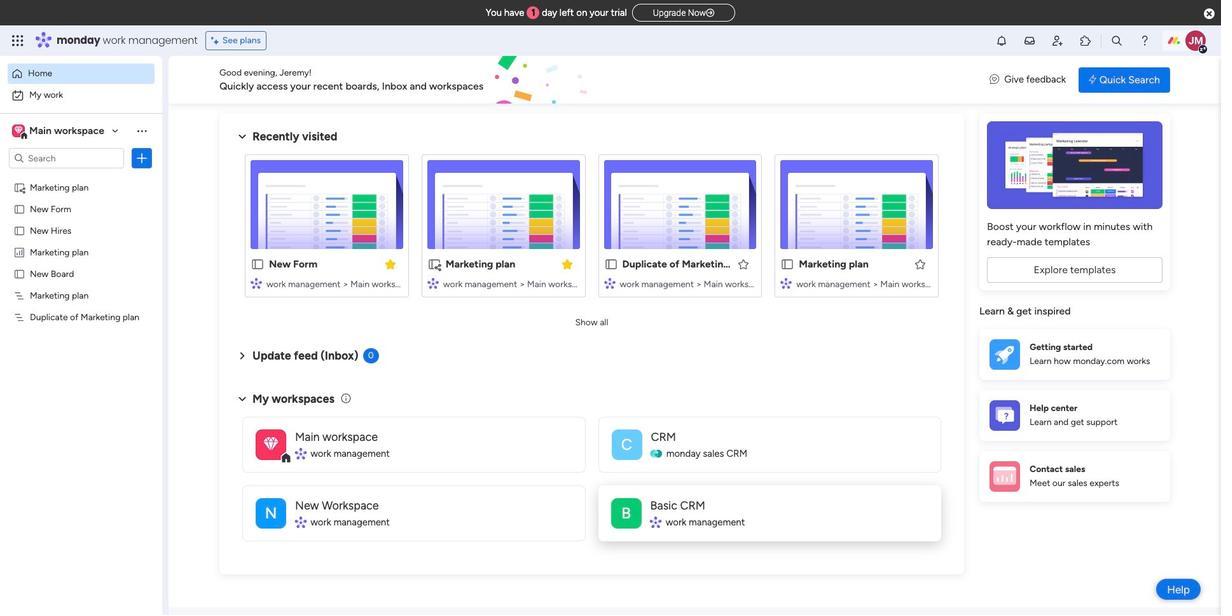 Task type: describe. For each thing, give the bounding box(es) containing it.
see plans image
[[211, 34, 222, 48]]

update feed image
[[1023, 34, 1036, 47]]

invite members image
[[1051, 34, 1064, 47]]

dapulse close image
[[1204, 8, 1215, 20]]

1 vertical spatial option
[[8, 85, 155, 106]]

options image
[[135, 152, 148, 165]]

2 remove from favorites image from the left
[[561, 258, 573, 271]]

help center element
[[980, 390, 1170, 441]]

0 element
[[363, 349, 379, 364]]

2 vertical spatial workspace image
[[256, 498, 286, 529]]

v2 bolt switch image
[[1089, 73, 1096, 87]]

add to favorites image
[[737, 258, 750, 271]]

workspace options image
[[135, 125, 148, 137]]

close recently visited image
[[235, 129, 250, 144]]

0 vertical spatial option
[[8, 64, 155, 84]]

component image
[[604, 278, 615, 289]]

public dashboard image
[[13, 246, 25, 258]]

contact sales element
[[980, 451, 1170, 502]]

notifications image
[[995, 34, 1008, 47]]

workspace image inside 'element'
[[12, 124, 25, 138]]

public board image
[[13, 203, 25, 215]]

getting started element
[[980, 329, 1170, 380]]

jeremy miller image
[[1186, 31, 1206, 51]]

1 remove from favorites image from the left
[[384, 258, 397, 271]]



Task type: locate. For each thing, give the bounding box(es) containing it.
component image
[[427, 278, 439, 289]]

remove from favorites image
[[384, 258, 397, 271], [561, 258, 573, 271]]

option
[[8, 64, 155, 84], [8, 85, 155, 106], [0, 176, 162, 178]]

shareable board image
[[13, 181, 25, 193]]

workspace image inside 'element'
[[14, 124, 23, 138]]

1 horizontal spatial remove from favorites image
[[561, 258, 573, 271]]

1 vertical spatial workspace image
[[264, 433, 278, 456]]

add to favorites image
[[914, 258, 927, 271]]

list box
[[0, 174, 162, 500]]

Search in workspace field
[[27, 151, 106, 166]]

workspace image
[[12, 124, 25, 138], [264, 433, 278, 456], [256, 498, 286, 529]]

workspace image
[[14, 124, 23, 138], [256, 430, 286, 460], [612, 430, 642, 460], [612, 498, 642, 529]]

shareable board image
[[427, 258, 441, 272]]

search everything image
[[1111, 34, 1123, 47]]

quick search results list box
[[235, 144, 949, 313]]

0 vertical spatial workspace image
[[12, 124, 25, 138]]

0 horizontal spatial remove from favorites image
[[384, 258, 397, 271]]

monday marketplace image
[[1079, 34, 1092, 47]]

v2 user feedback image
[[990, 73, 999, 87]]

select product image
[[11, 34, 24, 47]]

2 vertical spatial option
[[0, 176, 162, 178]]

help image
[[1139, 34, 1151, 47]]

templates image image
[[991, 121, 1159, 209]]

workspace selection element
[[12, 123, 106, 140]]

close my workspaces image
[[235, 392, 250, 407]]

dapulse rightstroke image
[[706, 8, 714, 18]]

open update feed (inbox) image
[[235, 349, 250, 364]]

public board image
[[13, 225, 25, 237], [251, 258, 265, 272], [604, 258, 618, 272], [781, 258, 795, 272], [13, 268, 25, 280]]



Task type: vqa. For each thing, say whether or not it's contained in the screenshot.
Workspace Options image
yes



